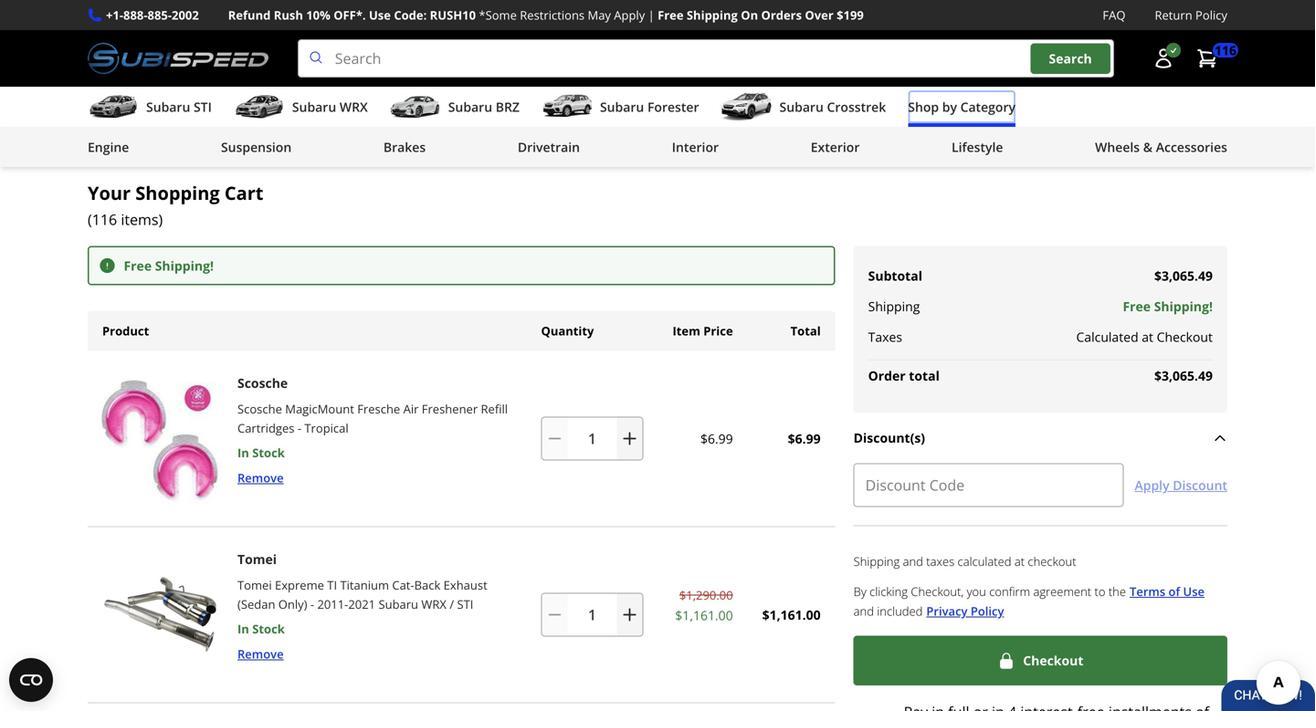Task type: vqa. For each thing, say whether or not it's contained in the screenshot.
Expreme's the 7 Total Reviews element
no



Task type: locate. For each thing, give the bounding box(es) containing it.
0 horizontal spatial -
[[298, 420, 301, 437]]

1 scosche from the top
[[237, 375, 288, 392]]

0 vertical spatial remove
[[237, 470, 284, 486]]

2 $3,065.49 from the top
[[1155, 367, 1213, 385]]

1 vertical spatial shipping
[[868, 298, 920, 315]]

0 horizontal spatial shipping!
[[155, 257, 214, 274]]

use right off*.
[[369, 7, 391, 23]]

+1-888-885-2002 link
[[106, 5, 199, 25]]

total
[[791, 323, 821, 339]]

wrx inside tomei tomei expreme ti titanium cat-back exhaust (sedan only) - 2011-2021 subaru wrx / sti in stock remove
[[421, 596, 447, 613]]

0 vertical spatial stock
[[252, 445, 285, 461]]

return policy link
[[1155, 5, 1228, 25]]

0 vertical spatial checkout
[[1157, 328, 1213, 346]]

remove down "cartridges"
[[237, 470, 284, 486]]

1 vertical spatial checkout
[[1023, 652, 1084, 669]]

0 horizontal spatial sti
[[194, 98, 212, 116]]

forester up interior
[[648, 98, 699, 116]]

0 vertical spatial decrement image
[[546, 430, 564, 448]]

scosche magicmount air freshener refill cartridges- tropical, image
[[95, 373, 227, 505]]

engine
[[88, 138, 129, 156]]

- left tropical
[[298, 420, 301, 437]]

your shopping cart (116 items)
[[88, 181, 263, 229]]

0 vertical spatial at
[[1142, 328, 1154, 346]]

return
[[1155, 7, 1193, 23]]

1 increment image from the top
[[621, 430, 639, 448]]

1 vertical spatial decrement image
[[546, 606, 564, 624]]

may
[[588, 7, 611, 23]]

- right only)
[[310, 596, 314, 613]]

decrement image
[[546, 430, 564, 448], [546, 606, 564, 624]]

1 vertical spatial forester
[[220, 136, 279, 156]]

shop
[[908, 98, 939, 116]]

wrx inside dropdown button
[[340, 98, 368, 116]]

1 in from the top
[[237, 445, 249, 461]]

1 horizontal spatial -
[[310, 596, 314, 613]]

$199
[[837, 7, 864, 23]]

in
[[237, 445, 249, 461], [237, 621, 249, 638]]

a subaru brz thumbnail image image
[[390, 93, 441, 121]]

stock down (sedan
[[252, 621, 285, 638]]

at right calculated
[[1142, 328, 1154, 346]]

exhaust
[[444, 577, 487, 594]]

1 vertical spatial policy
[[971, 603, 1004, 620]]

wheels & accessories button
[[1095, 131, 1228, 167]]

0 horizontal spatial and
[[854, 603, 874, 620]]

by
[[854, 584, 867, 600]]

stock inside scosche scosche magicmount fresche air freshener refill cartridges - tropical in stock remove
[[252, 445, 285, 461]]

wrx
[[340, 98, 368, 116], [421, 596, 447, 613]]

0 vertical spatial forester
[[648, 98, 699, 116]]

1 horizontal spatial $6.99
[[788, 430, 821, 447]]

shipping up clicking
[[854, 553, 900, 570]]

2 horizontal spatial free
[[1123, 298, 1151, 315]]

item price
[[673, 323, 733, 339]]

quantity
[[541, 323, 594, 339]]

- inside tomei tomei expreme ti titanium cat-back exhaust (sedan only) - 2011-2021 subaru wrx / sti in stock remove
[[310, 596, 314, 613]]

and left taxes
[[903, 553, 923, 570]]

use right of
[[1183, 584, 1205, 600]]

subaru forester
[[600, 98, 699, 116]]

0 horizontal spatial at
[[1015, 553, 1025, 570]]

free right |
[[658, 7, 684, 23]]

you
[[967, 584, 986, 600]]

increment image
[[621, 430, 639, 448], [621, 606, 639, 624]]

shipping! up calculated at checkout
[[1154, 298, 1213, 315]]

1 horizontal spatial shipping!
[[1154, 298, 1213, 315]]

subispeed logo image
[[88, 39, 268, 78]]

2 in from the top
[[237, 621, 249, 638]]

0 vertical spatial free
[[658, 7, 684, 23]]

taxes
[[926, 553, 955, 570]]

subaru left 'brz'
[[448, 98, 492, 116]]

by clicking checkout, you confirm agreement to the terms of use and included privacy policy
[[854, 584, 1205, 620]]

0 vertical spatial increment image
[[621, 430, 639, 448]]

privacy policy link
[[927, 602, 1004, 621]]

a subaru crosstrek thumbnail image image
[[721, 93, 772, 121]]

scosche
[[237, 375, 288, 392], [237, 401, 282, 417]]

0 vertical spatial -
[[298, 420, 301, 437]]

tomei expreme ti titanium cat-back exhaust (sedan only) - 2011-2021 subaru wrx / sti link
[[237, 577, 487, 613]]

free
[[658, 7, 684, 23], [124, 257, 152, 274], [1123, 298, 1151, 315]]

subtotal
[[868, 267, 923, 285]]

in down (sedan
[[237, 621, 249, 638]]

remove button down (sedan
[[237, 645, 284, 663]]

0 vertical spatial and
[[903, 553, 923, 570]]

shipping left the on
[[687, 7, 738, 23]]

a subaru forester thumbnail image image
[[542, 93, 593, 121]]

1 vertical spatial tomei
[[237, 577, 272, 594]]

Discount Code field
[[854, 463, 1124, 507]]

1 vertical spatial $3,065.49
[[1155, 367, 1213, 385]]

0 horizontal spatial forester
[[220, 136, 279, 156]]

tomei tomei expreme ti titanium cat-back exhaust (sedan only) - 2011-2021 subaru wrx / sti in stock remove
[[237, 551, 487, 662]]

1 vertical spatial -
[[310, 596, 314, 613]]

subaru right a subaru forester thumbnail image
[[600, 98, 644, 116]]

of
[[1169, 584, 1180, 600]]

free down items)
[[124, 257, 152, 274]]

policy down the you
[[971, 603, 1004, 620]]

0 vertical spatial $3,065.49
[[1155, 267, 1213, 285]]

wrx left /
[[421, 596, 447, 613]]

drivetrain
[[518, 138, 580, 156]]

1 $3,065.49 from the top
[[1155, 267, 1213, 285]]

exterior
[[811, 138, 860, 156]]

use inside by clicking checkout, you confirm agreement to the terms of use and included privacy policy
[[1183, 584, 1205, 600]]

0 vertical spatial scosche
[[237, 375, 288, 392]]

1 horizontal spatial free shipping!
[[1123, 298, 1213, 315]]

subaru up exterior
[[780, 98, 824, 116]]

ti
[[327, 577, 337, 594]]

0 vertical spatial in
[[237, 445, 249, 461]]

update vehicle button
[[393, 136, 486, 157]]

forester down a subaru wrx thumbnail image at top
[[220, 136, 279, 156]]

0 vertical spatial wrx
[[340, 98, 368, 116]]

free shipping! up calculated at checkout
[[1123, 298, 1213, 315]]

scosche magicmount fresche air freshener refill cartridges - tropical link
[[237, 401, 508, 437]]

$1,290.00 $1,161.00
[[675, 587, 733, 624]]

2 increment image from the top
[[621, 606, 639, 624]]

- inside scosche scosche magicmount fresche air freshener refill cartridges - tropical in stock remove
[[298, 420, 301, 437]]

1 vertical spatial scosche
[[237, 401, 282, 417]]

1 decrement image from the top
[[546, 430, 564, 448]]

subaru up subaru,
[[146, 98, 190, 116]]

lifestyle button
[[952, 131, 1003, 167]]

1 horizontal spatial wrx
[[421, 596, 447, 613]]

policy up 116
[[1196, 7, 1228, 23]]

search
[[1049, 50, 1092, 67]]

1 horizontal spatial checkout
[[1157, 328, 1213, 346]]

remove button
[[237, 469, 284, 487], [237, 645, 284, 663]]

category
[[961, 98, 1016, 116]]

1 vertical spatial use
[[1183, 584, 1205, 600]]

2002
[[172, 7, 199, 23]]

subaru brz
[[448, 98, 520, 116]]

0 horizontal spatial use
[[369, 7, 391, 23]]

tomtb6090-sb02c 15-21 wrx & sti tomei expreme ti cat-back system, image
[[95, 550, 227, 681]]

$3,065.49 up calculated at checkout
[[1155, 267, 1213, 285]]

forester
[[648, 98, 699, 116], [220, 136, 279, 156]]

sti right /
[[457, 596, 473, 613]]

2 remove button from the top
[[237, 645, 284, 663]]

checkout right calculated
[[1157, 328, 1213, 346]]

0 vertical spatial free shipping!
[[124, 257, 214, 274]]

1 stock from the top
[[252, 445, 285, 461]]

subaru sti
[[146, 98, 212, 116]]

0 horizontal spatial $6.99
[[701, 430, 733, 447]]

1 horizontal spatial sti
[[457, 596, 473, 613]]

$1,161.00 right '$1,290.00 $1,161.00'
[[762, 606, 821, 624]]

subaru brz button
[[390, 91, 520, 127]]

remove button down "cartridges"
[[237, 469, 284, 487]]

$1,161.00 down $1,290.00
[[675, 607, 733, 624]]

0 horizontal spatial free
[[124, 257, 152, 274]]

checkout
[[1157, 328, 1213, 346], [1023, 652, 1084, 669]]

subaru wrx button
[[234, 91, 368, 127]]

None number field
[[541, 417, 643, 461], [541, 593, 643, 637], [541, 417, 643, 461], [541, 593, 643, 637]]

subaru for subaru crosstrek
[[780, 98, 824, 116]]

remove button for tomei
[[237, 645, 284, 663]]

shipping!
[[155, 257, 214, 274], [1154, 298, 1213, 315]]

in down "cartridges"
[[237, 445, 249, 461]]

shipping down subtotal
[[868, 298, 920, 315]]

cat-
[[392, 577, 414, 594]]

2 vertical spatial shipping
[[854, 553, 900, 570]]

restrictions
[[520, 7, 585, 23]]

1 horizontal spatial and
[[903, 553, 923, 570]]

forester inside dropdown button
[[648, 98, 699, 116]]

0 vertical spatial policy
[[1196, 7, 1228, 23]]

0 horizontal spatial wrx
[[340, 98, 368, 116]]

a subaru sti thumbnail image image
[[88, 93, 139, 121]]

interior button
[[672, 131, 719, 167]]

the
[[1109, 584, 1126, 600]]

decrement image for $1,161.00
[[546, 606, 564, 624]]

subaru right a subaru wrx thumbnail image at top
[[292, 98, 336, 116]]

free shipping! down items)
[[124, 257, 214, 274]]

1 horizontal spatial use
[[1183, 584, 1205, 600]]

2 stock from the top
[[252, 621, 285, 638]]

price
[[704, 323, 733, 339]]

1 vertical spatial and
[[854, 603, 874, 620]]

1 remove button from the top
[[237, 469, 284, 487]]

2 remove from the top
[[237, 646, 284, 662]]

1 vertical spatial remove button
[[237, 645, 284, 663]]

refill
[[481, 401, 508, 417]]

subaru inside tomei tomei expreme ti titanium cat-back exhaust (sedan only) - 2011-2021 subaru wrx / sti in stock remove
[[379, 596, 418, 613]]

sti up 2014, subaru, forester
[[194, 98, 212, 116]]

checkout down by clicking checkout, you confirm agreement to the terms of use and included privacy policy
[[1023, 652, 1084, 669]]

1 $6.99 from the left
[[701, 430, 733, 447]]

1 vertical spatial increment image
[[621, 606, 639, 624]]

2 $6.99 from the left
[[788, 430, 821, 447]]

remove down (sedan
[[237, 646, 284, 662]]

1 vertical spatial remove
[[237, 646, 284, 662]]

0 horizontal spatial policy
[[971, 603, 1004, 620]]

and down the by
[[854, 603, 874, 620]]

$1,161.00
[[762, 606, 821, 624], [675, 607, 733, 624]]

0 vertical spatial sti
[[194, 98, 212, 116]]

stock down "cartridges"
[[252, 445, 285, 461]]

discount(s)
[[854, 429, 925, 447]]

116 button
[[1187, 40, 1239, 77]]

$3,065.49 down calculated at checkout
[[1155, 367, 1213, 385]]

2014, subaru, forester
[[121, 136, 279, 156]]

0 vertical spatial tomei
[[237, 551, 277, 568]]

0 horizontal spatial checkout
[[1023, 652, 1084, 669]]

at up confirm
[[1015, 553, 1025, 570]]

1 vertical spatial wrx
[[421, 596, 447, 613]]

888-
[[123, 7, 148, 23]]

free up calculated at checkout
[[1123, 298, 1151, 315]]

2011-
[[317, 596, 348, 613]]

1 vertical spatial stock
[[252, 621, 285, 638]]

0 vertical spatial remove button
[[237, 469, 284, 487]]

2 decrement image from the top
[[546, 606, 564, 624]]

+1-888-885-2002
[[106, 7, 199, 23]]

subaru down the cat-
[[379, 596, 418, 613]]

taxes
[[868, 328, 902, 346]]

sti inside tomei tomei expreme ti titanium cat-back exhaust (sedan only) - 2011-2021 subaru wrx / sti in stock remove
[[457, 596, 473, 613]]

2021
[[348, 596, 375, 613]]

1 horizontal spatial forester
[[648, 98, 699, 116]]

1 remove from the top
[[237, 470, 284, 486]]

wrx left the 'a subaru brz thumbnail image'
[[340, 98, 368, 116]]

open widget image
[[9, 659, 53, 702]]

cart
[[225, 181, 263, 206]]

1 vertical spatial free shipping!
[[1123, 298, 1213, 315]]

order total
[[868, 367, 940, 385]]

1 vertical spatial in
[[237, 621, 249, 638]]

shipping! down your shopping cart (116 items)
[[155, 257, 214, 274]]

0 vertical spatial use
[[369, 7, 391, 23]]

1 vertical spatial sti
[[457, 596, 473, 613]]

subaru
[[146, 98, 190, 116], [292, 98, 336, 116], [448, 98, 492, 116], [600, 98, 644, 116], [780, 98, 824, 116], [379, 596, 418, 613]]

0 vertical spatial shipping
[[687, 7, 738, 23]]

remove
[[237, 470, 284, 486], [237, 646, 284, 662]]



Task type: describe. For each thing, give the bounding box(es) containing it.
0 vertical spatial shipping!
[[155, 257, 214, 274]]

update vehicle
[[393, 137, 486, 155]]

scosche scosche magicmount fresche air freshener refill cartridges - tropical in stock remove
[[237, 375, 508, 486]]

on
[[741, 7, 758, 23]]

clicking
[[870, 584, 908, 600]]

code:
[[394, 7, 427, 23]]

faq link
[[1103, 5, 1126, 25]]

suspension button
[[221, 131, 292, 167]]

(116
[[88, 210, 117, 229]]

lifestyle
[[952, 138, 1003, 156]]

increment image for $6.99
[[621, 430, 639, 448]]

engine button
[[88, 131, 129, 167]]

your
[[88, 181, 131, 206]]

by
[[942, 98, 957, 116]]

only)
[[278, 596, 307, 613]]

2 scosche from the top
[[237, 401, 282, 417]]

116
[[1215, 41, 1237, 59]]

wheels
[[1095, 138, 1140, 156]]

shipping for shipping
[[868, 298, 920, 315]]

in inside tomei tomei expreme ti titanium cat-back exhaust (sedan only) - 2011-2021 subaru wrx / sti in stock remove
[[237, 621, 249, 638]]

brz
[[496, 98, 520, 116]]

subaru for subaru brz
[[448, 98, 492, 116]]

off*.
[[334, 7, 366, 23]]

a subaru wrx thumbnail image image
[[234, 93, 285, 121]]

discount(s) button
[[854, 428, 1228, 449]]

885-
[[148, 7, 172, 23]]

&
[[1143, 138, 1153, 156]]

checkout button
[[854, 636, 1228, 686]]

1 vertical spatial at
[[1015, 553, 1025, 570]]

2014,
[[121, 136, 158, 156]]

apply
[[614, 7, 645, 23]]

1 tomei from the top
[[237, 551, 277, 568]]

checkout
[[1028, 553, 1076, 570]]

subaru wrx
[[292, 98, 368, 116]]

remove inside scosche scosche magicmount fresche air freshener refill cartridges - tropical in stock remove
[[237, 470, 284, 486]]

faq
[[1103, 7, 1126, 23]]

included
[[877, 603, 923, 620]]

0 horizontal spatial $1,161.00
[[675, 607, 733, 624]]

remove inside tomei tomei expreme ti titanium cat-back exhaust (sedan only) - 2011-2021 subaru wrx / sti in stock remove
[[237, 646, 284, 662]]

rush10
[[430, 7, 476, 23]]

brakes button
[[384, 131, 426, 167]]

1 vertical spatial free
[[124, 257, 152, 274]]

2 vertical spatial free
[[1123, 298, 1151, 315]]

in inside scosche scosche magicmount fresche air freshener refill cartridges - tropical in stock remove
[[237, 445, 249, 461]]

return policy
[[1155, 7, 1228, 23]]

calculated
[[958, 553, 1012, 570]]

1 horizontal spatial free
[[658, 7, 684, 23]]

update
[[393, 137, 439, 155]]

1 horizontal spatial $1,161.00
[[762, 606, 821, 624]]

over
[[805, 7, 834, 23]]

and inside by clicking checkout, you confirm agreement to the terms of use and included privacy policy
[[854, 603, 874, 620]]

terms of use link
[[1130, 582, 1205, 602]]

increment image for $1,161.00
[[621, 606, 639, 624]]

|
[[648, 7, 655, 23]]

subaru sti button
[[88, 91, 212, 127]]

magicmount
[[285, 401, 354, 417]]

checkout,
[[911, 584, 964, 600]]

2 tomei from the top
[[237, 577, 272, 594]]

order
[[868, 367, 906, 385]]

vehicle
[[442, 137, 486, 155]]

calculated at checkout
[[1076, 328, 1213, 346]]

10%
[[306, 7, 330, 23]]

product
[[102, 323, 149, 339]]

to
[[1095, 584, 1106, 600]]

shop by category button
[[908, 91, 1016, 127]]

privacy
[[927, 603, 968, 620]]

wheels & accessories
[[1095, 138, 1228, 156]]

subaru crosstrek
[[780, 98, 886, 116]]

total
[[909, 367, 940, 385]]

main element
[[0, 87, 1315, 167]]

freshener
[[422, 401, 478, 417]]

button image
[[1153, 48, 1175, 70]]

0 horizontal spatial free shipping!
[[124, 257, 214, 274]]

shipping for shipping and taxes calculated at checkout
[[854, 553, 900, 570]]

decrement image for $6.99
[[546, 430, 564, 448]]

policy inside by clicking checkout, you confirm agreement to the terms of use and included privacy policy
[[971, 603, 1004, 620]]

tropical
[[305, 420, 349, 437]]

orders
[[761, 7, 802, 23]]

subaru for subaru sti
[[146, 98, 190, 116]]

checkout inside button
[[1023, 652, 1084, 669]]

subaru for subaru forester
[[600, 98, 644, 116]]

checkout link
[[854, 636, 1228, 686]]

subaru forester button
[[542, 91, 699, 127]]

1 horizontal spatial at
[[1142, 328, 1154, 346]]

expreme
[[275, 577, 324, 594]]

item
[[673, 323, 700, 339]]

*some
[[479, 7, 517, 23]]

rush
[[274, 7, 303, 23]]

search input field
[[298, 39, 1114, 78]]

$1,290.00
[[679, 587, 733, 604]]

drivetrain button
[[518, 131, 580, 167]]

subaru for subaru wrx
[[292, 98, 336, 116]]

/
[[450, 596, 454, 613]]

stock inside tomei tomei expreme ti titanium cat-back exhaust (sedan only) - 2011-2021 subaru wrx / sti in stock remove
[[252, 621, 285, 638]]

exterior button
[[811, 131, 860, 167]]

suspension
[[221, 138, 292, 156]]

$3,065.49 for order total
[[1155, 367, 1213, 385]]

+1-
[[106, 7, 123, 23]]

sti inside dropdown button
[[194, 98, 212, 116]]

titanium
[[340, 577, 389, 594]]

cartridges
[[237, 420, 295, 437]]

shop by category
[[908, 98, 1016, 116]]

$3,065.49 for subtotal
[[1155, 267, 1213, 285]]

remove button for scosche
[[237, 469, 284, 487]]

search button
[[1031, 43, 1110, 74]]

1 vertical spatial shipping!
[[1154, 298, 1213, 315]]

subaru,
[[162, 136, 216, 156]]

1 horizontal spatial policy
[[1196, 7, 1228, 23]]

air
[[403, 401, 419, 417]]



